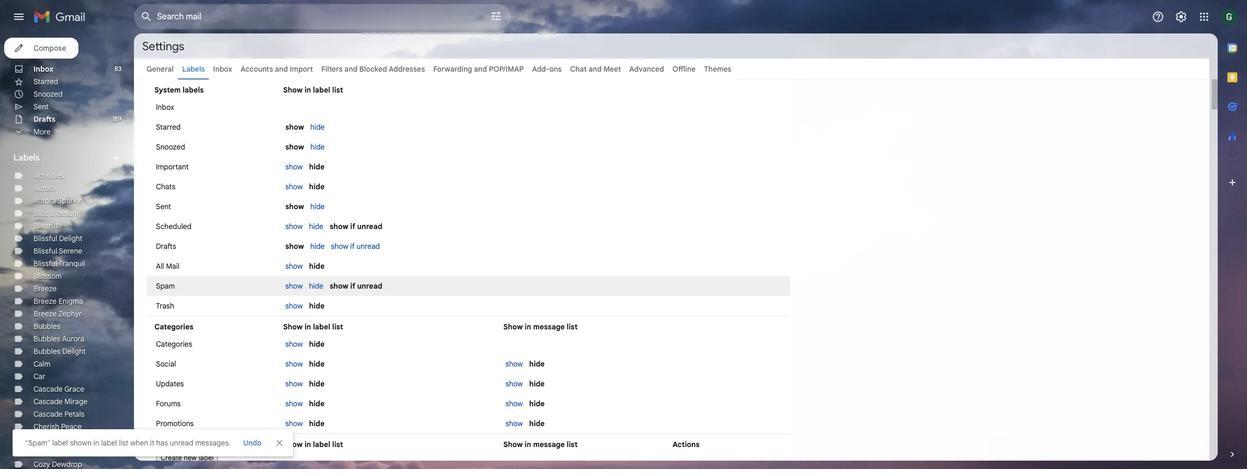 Task type: describe. For each thing, give the bounding box(es) containing it.
bubbles link
[[33, 322, 60, 331]]

chat and meet
[[570, 64, 621, 74]]

themes link
[[704, 64, 731, 74]]

more button
[[0, 126, 126, 138]]

bliss
[[33, 209, 49, 218]]

accounts and import
[[241, 64, 313, 74]]

0 vertical spatial blossom
[[51, 209, 79, 218]]

blissful tranquil
[[33, 259, 85, 268]]

1 vertical spatial show if unread
[[331, 242, 380, 251]]

blissful for blissful tranquil
[[33, 259, 57, 268]]

sparkle
[[57, 196, 82, 206]]

undo
[[243, 439, 261, 448]]

bubbles for delight
[[33, 347, 60, 356]]

bubbles for aurora
[[33, 334, 60, 344]]

bubbles delight
[[33, 347, 86, 356]]

show link for forums
[[285, 399, 303, 409]]

"spam"
[[25, 439, 50, 448]]

1 horizontal spatial starred
[[156, 122, 181, 132]]

blossom link
[[33, 272, 62, 281]]

mirage
[[64, 397, 87, 407]]

breeze zephyr
[[33, 309, 82, 319]]

cascade for cascade petals
[[33, 410, 63, 419]]

offline
[[672, 64, 696, 74]]

breeze for breeze zephyr
[[33, 309, 57, 319]]

settings image
[[1175, 10, 1187, 23]]

unread inside alert
[[170, 439, 193, 448]]

advanced search options image
[[486, 6, 507, 27]]

compose
[[33, 43, 66, 53]]

create new label
[[161, 454, 214, 463]]

compose button
[[4, 38, 79, 59]]

189
[[112, 115, 121, 123]]

enigma
[[58, 297, 83, 306]]

forums
[[156, 399, 181, 409]]

drafts link
[[33, 115, 56, 124]]

list inside alert
[[119, 439, 128, 448]]

cascade mirage
[[33, 397, 87, 407]]

1 vertical spatial blossom
[[33, 272, 62, 281]]

label inside create new label button
[[198, 454, 214, 463]]

grace
[[64, 385, 84, 394]]

completed link
[[33, 435, 70, 444]]

support image
[[1152, 10, 1164, 23]]

calm link
[[33, 360, 50, 369]]

bliss blossom link
[[33, 209, 79, 218]]

has
[[156, 439, 168, 448]]

tranquil
[[59, 259, 85, 268]]

show in label list for categories
[[283, 322, 343, 332]]

updates
[[156, 379, 184, 389]]

show if unread link
[[331, 242, 380, 251]]

cozy link
[[33, 447, 50, 457]]

message for categories
[[533, 322, 565, 332]]

bubbles aurora
[[33, 334, 84, 344]]

starred link
[[33, 77, 58, 86]]

2 vertical spatial aurora
[[62, 334, 84, 344]]

all
[[156, 262, 164, 271]]

new
[[184, 454, 197, 463]]

show link for important
[[285, 162, 303, 172]]

show if unread for scheduled
[[330, 222, 382, 231]]

pop/imap
[[489, 64, 524, 74]]

create new label button
[[156, 452, 218, 464]]

search mail image
[[137, 7, 156, 26]]

filters
[[321, 64, 343, 74]]

and for forwarding
[[474, 64, 487, 74]]

snoozed inside labels navigation
[[33, 89, 63, 99]]

cascade for cascade mirage
[[33, 397, 63, 407]]

peace
[[61, 422, 82, 432]]

system labels
[[154, 85, 204, 95]]

blissful delight
[[33, 234, 82, 243]]

system
[[154, 85, 181, 95]]

show link for trash
[[285, 301, 303, 311]]

bubbles aurora link
[[33, 334, 84, 344]]

main menu image
[[13, 10, 25, 23]]

accounts
[[241, 64, 273, 74]]

more
[[33, 127, 50, 137]]

breeze enigma link
[[33, 297, 83, 306]]

meet
[[603, 64, 621, 74]]

drafts inside labels navigation
[[33, 115, 56, 124]]

2 horizontal spatial inbox
[[213, 64, 232, 74]]

themes
[[704, 64, 731, 74]]

forwarding and pop/imap link
[[433, 64, 524, 74]]

cascade grace link
[[33, 385, 84, 394]]

alert containing "spam" label shown in label list when it has unread messages.
[[13, 24, 1230, 457]]

1 horizontal spatial labels
[[154, 440, 178, 450]]

labels navigation
[[0, 33, 134, 469]]

breeze zephyr link
[[33, 309, 82, 319]]

show link for spam
[[285, 282, 303, 291]]

general link
[[147, 64, 174, 74]]

show if unread for spam
[[330, 282, 382, 291]]

add-ons
[[532, 64, 562, 74]]

completed
[[33, 435, 70, 444]]

and for accounts
[[275, 64, 288, 74]]

chats
[[156, 182, 175, 192]]

car link
[[33, 372, 45, 381]]

show link for scheduled
[[285, 222, 303, 231]]

blissful link
[[33, 221, 57, 231]]

cascade petals
[[33, 410, 85, 419]]

blocked
[[359, 64, 387, 74]]

Search mail text field
[[157, 12, 461, 22]]

1 horizontal spatial sent
[[156, 202, 171, 211]]

1 vertical spatial categories
[[156, 340, 192, 349]]

blissful delight link
[[33, 234, 82, 243]]

filters and blocked addresses
[[321, 64, 425, 74]]

accounts and import link
[[241, 64, 313, 74]]

undo link
[[239, 434, 266, 453]]

advanced
[[629, 64, 664, 74]]

it
[[150, 439, 154, 448]]

when
[[130, 439, 148, 448]]

cherish peace
[[33, 422, 82, 432]]

activities link
[[33, 171, 64, 181]]

social
[[156, 360, 176, 369]]

blissful for blissful serene
[[33, 246, 57, 256]]

mail
[[166, 262, 179, 271]]

show in label list for system labels
[[283, 85, 343, 95]]

hide link for snoozed
[[310, 142, 325, 152]]

inbox inside labels navigation
[[33, 64, 53, 74]]

activities
[[33, 171, 64, 181]]



Task type: locate. For each thing, give the bounding box(es) containing it.
1 horizontal spatial snoozed
[[156, 142, 185, 152]]

0 horizontal spatial inbox
[[33, 64, 53, 74]]

show in message list
[[503, 322, 578, 332], [503, 440, 578, 450]]

car
[[33, 372, 45, 381]]

cozy
[[33, 447, 50, 457]]

0 horizontal spatial starred
[[33, 77, 58, 86]]

if for spam
[[350, 282, 355, 291]]

and for chat
[[589, 64, 602, 74]]

aurora
[[33, 184, 56, 193], [33, 196, 56, 206], [62, 334, 84, 344]]

snoozed up "important"
[[156, 142, 185, 152]]

blossom up breeze link
[[33, 272, 62, 281]]

unread
[[357, 222, 382, 231], [357, 242, 380, 251], [357, 282, 382, 291], [170, 439, 193, 448]]

2 vertical spatial show if unread
[[330, 282, 382, 291]]

1 vertical spatial sent
[[156, 202, 171, 211]]

messages.
[[195, 439, 231, 448]]

4 blissful from the top
[[33, 259, 57, 268]]

forwarding and pop/imap
[[433, 64, 524, 74]]

1 message from the top
[[533, 322, 565, 332]]

addresses
[[389, 64, 425, 74]]

"spam" label shown in label list when it has unread messages.
[[25, 439, 231, 448]]

2 vertical spatial breeze
[[33, 309, 57, 319]]

inbox link right labels link
[[213, 64, 232, 74]]

0 vertical spatial starred
[[33, 77, 58, 86]]

show in message list for labels
[[503, 440, 578, 450]]

breeze down blossom link
[[33, 284, 57, 294]]

aurora down activities "link"
[[33, 184, 56, 193]]

0 vertical spatial drafts
[[33, 115, 56, 124]]

2 breeze from the top
[[33, 297, 57, 306]]

drafts up all mail
[[156, 242, 176, 251]]

hide link for starred
[[310, 122, 325, 132]]

0 vertical spatial snoozed
[[33, 89, 63, 99]]

message
[[533, 322, 565, 332], [533, 440, 565, 450]]

2 show in message list from the top
[[503, 440, 578, 450]]

delight for blissful delight
[[59, 234, 82, 243]]

blissful tranquil link
[[33, 259, 85, 268]]

breeze link
[[33, 284, 57, 294]]

ons
[[549, 64, 562, 74]]

breeze
[[33, 284, 57, 294], [33, 297, 57, 306], [33, 309, 57, 319]]

2 message from the top
[[533, 440, 565, 450]]

cascade mirage link
[[33, 397, 87, 407]]

settings
[[142, 39, 184, 53]]

1 vertical spatial show in label list
[[283, 322, 343, 332]]

0 vertical spatial show in message list
[[503, 322, 578, 332]]

breeze up bubbles link
[[33, 309, 57, 319]]

inbox link up starred link
[[33, 64, 53, 74]]

starred
[[33, 77, 58, 86], [156, 122, 181, 132]]

3 blissful from the top
[[33, 246, 57, 256]]

3 show in label list from the top
[[283, 440, 343, 450]]

1 vertical spatial delight
[[62, 347, 86, 356]]

add-
[[532, 64, 549, 74]]

sent down chats
[[156, 202, 171, 211]]

1 if from the top
[[350, 222, 355, 231]]

cascade down car link
[[33, 385, 63, 394]]

and right chat
[[589, 64, 602, 74]]

labels
[[183, 85, 204, 95]]

blossom down sparkle
[[51, 209, 79, 218]]

1 horizontal spatial drafts
[[156, 242, 176, 251]]

aurora down 'aurora' link
[[33, 196, 56, 206]]

1 and from the left
[[275, 64, 288, 74]]

bubbles
[[33, 322, 60, 331], [33, 334, 60, 344], [33, 347, 60, 356]]

show link
[[285, 162, 303, 172], [285, 182, 303, 192], [285, 222, 303, 231], [285, 262, 303, 271], [285, 282, 303, 291], [285, 301, 303, 311], [285, 340, 303, 349], [285, 360, 303, 369], [505, 360, 523, 369], [285, 379, 303, 389], [505, 379, 523, 389], [285, 399, 303, 409], [505, 399, 523, 409], [285, 419, 303, 429], [505, 419, 523, 429]]

inbox down system on the left top of the page
[[156, 103, 174, 112]]

1 horizontal spatial inbox link
[[213, 64, 232, 74]]

serene
[[59, 246, 82, 256]]

2 vertical spatial cascade
[[33, 410, 63, 419]]

sent link
[[33, 102, 49, 111]]

show link for social
[[285, 360, 303, 369]]

1 vertical spatial bubbles
[[33, 334, 60, 344]]

blissful serene
[[33, 246, 82, 256]]

1 show in message list from the top
[[503, 322, 578, 332]]

cascade grace
[[33, 385, 84, 394]]

2 horizontal spatial labels
[[182, 64, 205, 74]]

scheduled
[[156, 222, 191, 231]]

blissful for blissful link
[[33, 221, 57, 231]]

1 horizontal spatial inbox
[[156, 103, 174, 112]]

cascade petals link
[[33, 410, 85, 419]]

starred inside labels navigation
[[33, 77, 58, 86]]

trash
[[156, 301, 174, 311]]

1 show in label list from the top
[[283, 85, 343, 95]]

cascade for cascade grace
[[33, 385, 63, 394]]

0 horizontal spatial labels
[[14, 153, 40, 163]]

labels link
[[182, 64, 205, 74]]

show link for promotions
[[285, 419, 303, 429]]

3 bubbles from the top
[[33, 347, 60, 356]]

bubbles down breeze zephyr
[[33, 322, 60, 331]]

0 horizontal spatial inbox link
[[33, 64, 53, 74]]

2 cascade from the top
[[33, 397, 63, 407]]

show
[[285, 122, 304, 132], [285, 142, 304, 152], [285, 162, 303, 172], [285, 182, 303, 192], [285, 202, 304, 211], [285, 222, 303, 231], [330, 222, 348, 231], [285, 242, 304, 251], [331, 242, 348, 251], [285, 262, 303, 271], [285, 282, 303, 291], [330, 282, 348, 291], [285, 301, 303, 311], [285, 340, 303, 349], [285, 360, 303, 369], [505, 360, 523, 369], [285, 379, 303, 389], [505, 379, 523, 389], [285, 399, 303, 409], [505, 399, 523, 409], [285, 419, 303, 429], [505, 419, 523, 429]]

1 cascade from the top
[[33, 385, 63, 394]]

3 breeze from the top
[[33, 309, 57, 319]]

2 and from the left
[[344, 64, 357, 74]]

0 vertical spatial categories
[[154, 322, 193, 332]]

3 if from the top
[[350, 282, 355, 291]]

blissful down blissful link
[[33, 234, 57, 243]]

aurora for aurora sparkle
[[33, 196, 56, 206]]

sent up the drafts link
[[33, 102, 49, 111]]

bubbles down bubbles link
[[33, 334, 60, 344]]

1 vertical spatial labels
[[14, 153, 40, 163]]

promotions
[[156, 419, 194, 429]]

2 blissful from the top
[[33, 234, 57, 243]]

blissful down bliss
[[33, 221, 57, 231]]

hide link
[[310, 122, 325, 132], [310, 142, 325, 152], [310, 202, 325, 211], [309, 222, 323, 231], [310, 242, 325, 251], [309, 282, 323, 291]]

bubbles delight link
[[33, 347, 86, 356]]

delight down bubbles aurora link
[[62, 347, 86, 356]]

show in label list
[[283, 85, 343, 95], [283, 322, 343, 332], [283, 440, 343, 450]]

show link for updates
[[285, 379, 303, 389]]

sent inside labels navigation
[[33, 102, 49, 111]]

aurora up bubbles delight 'link'
[[62, 334, 84, 344]]

0 vertical spatial labels
[[182, 64, 205, 74]]

aurora sparkle link
[[33, 196, 82, 206]]

message for labels
[[533, 440, 565, 450]]

1 vertical spatial if
[[350, 242, 355, 251]]

83
[[115, 65, 121, 73]]

blissful serene link
[[33, 246, 82, 256]]

show link for categories
[[285, 340, 303, 349]]

chat
[[570, 64, 587, 74]]

1 vertical spatial cascade
[[33, 397, 63, 407]]

1 vertical spatial breeze
[[33, 297, 57, 306]]

0 vertical spatial aurora
[[33, 184, 56, 193]]

delight
[[59, 234, 82, 243], [62, 347, 86, 356]]

breeze down breeze link
[[33, 297, 57, 306]]

1 blissful from the top
[[33, 221, 57, 231]]

show link for all mail
[[285, 262, 303, 271]]

hide link for spam
[[309, 282, 323, 291]]

1 vertical spatial aurora
[[33, 196, 56, 206]]

and for filters
[[344, 64, 357, 74]]

0 horizontal spatial snoozed
[[33, 89, 63, 99]]

1 vertical spatial message
[[533, 440, 565, 450]]

3 cascade from the top
[[33, 410, 63, 419]]

cascade up cherish
[[33, 410, 63, 419]]

0 vertical spatial bubbles
[[33, 322, 60, 331]]

labels up labels
[[182, 64, 205, 74]]

2 vertical spatial labels
[[154, 440, 178, 450]]

chat and meet link
[[570, 64, 621, 74]]

2 vertical spatial show in label list
[[283, 440, 343, 450]]

filters and blocked addresses link
[[321, 64, 425, 74]]

aurora for 'aurora' link
[[33, 184, 56, 193]]

0 vertical spatial show if unread
[[330, 222, 382, 231]]

delight up serene
[[59, 234, 82, 243]]

inbox right labels link
[[213, 64, 232, 74]]

0 vertical spatial cascade
[[33, 385, 63, 394]]

hide link for drafts
[[310, 242, 325, 251]]

cherish
[[33, 422, 59, 432]]

blissful up blossom link
[[33, 259, 57, 268]]

1 vertical spatial drafts
[[156, 242, 176, 251]]

inbox link inside labels navigation
[[33, 64, 53, 74]]

0 vertical spatial delight
[[59, 234, 82, 243]]

add-ons link
[[532, 64, 562, 74]]

cherish peace link
[[33, 422, 82, 432]]

0 horizontal spatial sent
[[33, 102, 49, 111]]

starred down system on the left top of the page
[[156, 122, 181, 132]]

inbox up starred link
[[33, 64, 53, 74]]

categories up "social"
[[156, 340, 192, 349]]

labels for labels link
[[182, 64, 205, 74]]

bliss blossom
[[33, 209, 79, 218]]

labels heading
[[14, 153, 111, 163]]

if for scheduled
[[350, 222, 355, 231]]

hide link for scheduled
[[309, 222, 323, 231]]

breeze for breeze enigma
[[33, 297, 57, 306]]

0 vertical spatial show in label list
[[283, 85, 343, 95]]

drafts up the more
[[33, 115, 56, 124]]

bubbles up calm
[[33, 347, 60, 356]]

aurora sparkle
[[33, 196, 82, 206]]

categories down trash
[[154, 322, 193, 332]]

delight for bubbles delight
[[62, 347, 86, 356]]

0 vertical spatial sent
[[33, 102, 49, 111]]

alert
[[13, 24, 1230, 457]]

sent
[[33, 102, 49, 111], [156, 202, 171, 211]]

0 vertical spatial message
[[533, 322, 565, 332]]

snoozed link
[[33, 89, 63, 99]]

if
[[350, 222, 355, 231], [350, 242, 355, 251], [350, 282, 355, 291]]

show for categories
[[283, 322, 303, 332]]

show for system labels
[[283, 85, 303, 95]]

labels right the it
[[154, 440, 178, 450]]

show in message list for categories
[[503, 322, 578, 332]]

aurora link
[[33, 184, 56, 193]]

spam
[[156, 282, 175, 291]]

drafts
[[33, 115, 56, 124], [156, 242, 176, 251]]

starred up snoozed link
[[33, 77, 58, 86]]

show
[[283, 85, 303, 95], [283, 322, 303, 332], [503, 322, 523, 332], [283, 440, 303, 450], [503, 440, 523, 450]]

labels for labels heading
[[14, 153, 40, 163]]

import
[[290, 64, 313, 74]]

show for labels
[[283, 440, 303, 450]]

list
[[332, 85, 343, 95], [332, 322, 343, 332], [567, 322, 578, 332], [119, 439, 128, 448], [332, 440, 343, 450], [567, 440, 578, 450]]

and left the import
[[275, 64, 288, 74]]

important
[[156, 162, 189, 172]]

and left pop/imap
[[474, 64, 487, 74]]

actions
[[673, 440, 700, 450]]

3 and from the left
[[474, 64, 487, 74]]

and
[[275, 64, 288, 74], [344, 64, 357, 74], [474, 64, 487, 74], [589, 64, 602, 74]]

0 vertical spatial breeze
[[33, 284, 57, 294]]

2 if from the top
[[350, 242, 355, 251]]

cascade down the cascade grace
[[33, 397, 63, 407]]

and right the filters
[[344, 64, 357, 74]]

0 vertical spatial if
[[350, 222, 355, 231]]

2 bubbles from the top
[[33, 334, 60, 344]]

label
[[313, 85, 330, 95], [313, 322, 330, 332], [52, 439, 68, 448], [101, 439, 117, 448], [313, 440, 330, 450], [198, 454, 214, 463]]

breeze for breeze link
[[33, 284, 57, 294]]

blissful down blissful delight link in the left of the page
[[33, 246, 57, 256]]

calm
[[33, 360, 50, 369]]

snoozed down starred link
[[33, 89, 63, 99]]

hide link for sent
[[310, 202, 325, 211]]

1 bubbles from the top
[[33, 322, 60, 331]]

2 vertical spatial if
[[350, 282, 355, 291]]

2 vertical spatial bubbles
[[33, 347, 60, 356]]

1 inbox link from the left
[[33, 64, 53, 74]]

0 horizontal spatial drafts
[[33, 115, 56, 124]]

labels up activities
[[14, 153, 40, 163]]

1 vertical spatial snoozed
[[156, 142, 185, 152]]

gmail image
[[33, 6, 91, 27]]

show in label list for labels
[[283, 440, 343, 450]]

4 and from the left
[[589, 64, 602, 74]]

blissful for blissful delight
[[33, 234, 57, 243]]

1 breeze from the top
[[33, 284, 57, 294]]

breeze enigma
[[33, 297, 83, 306]]

None search field
[[134, 4, 511, 29]]

show link for chats
[[285, 182, 303, 192]]

labels inside navigation
[[14, 153, 40, 163]]

zephyr
[[58, 309, 82, 319]]

2 inbox link from the left
[[213, 64, 232, 74]]

tab list
[[1218, 33, 1247, 432]]

2 show in label list from the top
[[283, 322, 343, 332]]

1 vertical spatial show in message list
[[503, 440, 578, 450]]

1 vertical spatial starred
[[156, 122, 181, 132]]



Task type: vqa. For each thing, say whether or not it's contained in the screenshot.
Nudges: Learn More
no



